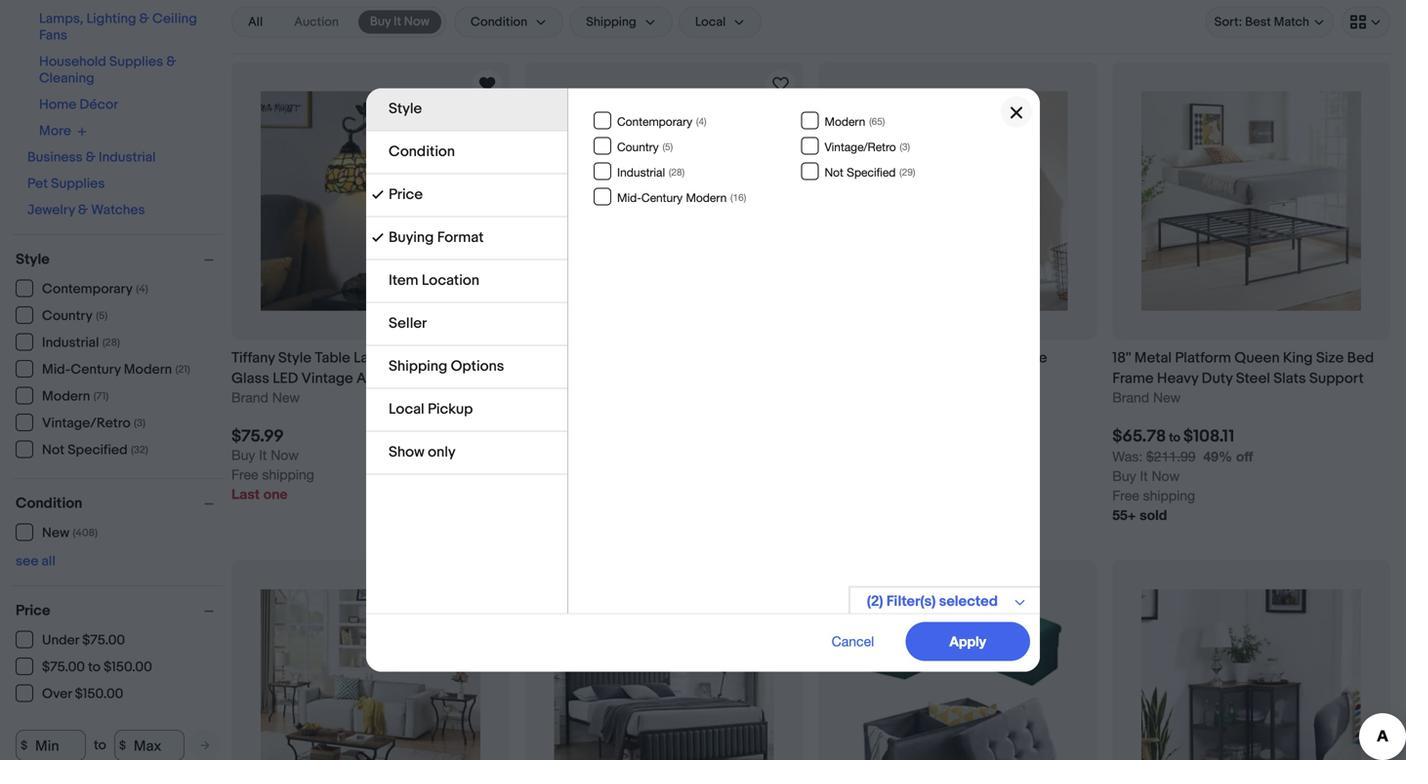 Task type: describe. For each thing, give the bounding box(es) containing it.
1 horizontal spatial (5)
[[663, 141, 673, 152]]

supplies inside lamps, lighting & ceiling fans household supplies & cleaning home décor
[[109, 54, 163, 70]]

mid-century modern (21)
[[42, 362, 190, 378]]

free inside $75.99 buy it now free shipping last one
[[231, 467, 258, 483]]

buy inside the $65.54 $68.99 buy it now free shipping
[[525, 467, 549, 483]]

century for mid-century modern (16)
[[642, 191, 683, 204]]

condition inside tab list
[[389, 143, 455, 161]]

filter applied image
[[372, 189, 384, 201]]

industrial up mid-century modern (21)
[[42, 335, 99, 352]]

2 horizontal spatial style
[[389, 100, 422, 118]]

steel
[[1236, 370, 1270, 387]]

price button
[[16, 603, 223, 620]]

table lamp desk green shell shape led vintage art bedside night light decor link
[[525, 348, 803, 389]]

buy it now link
[[358, 10, 441, 34]]

art inside table lamp desk green shell shape led vintage art bedside night light decor brand new
[[580, 370, 601, 387]]

1 vertical spatial vintage/retro (3)
[[42, 416, 145, 432]]

gaming
[[956, 349, 1009, 367]]

not for not specified (29)
[[825, 165, 844, 179]]

Maximum Value in $ text field
[[114, 730, 184, 761]]

not for not specified (32)
[[42, 442, 65, 459]]

show only
[[389, 444, 456, 461]]

$68.99 text field
[[525, 447, 601, 463]]

filter(s)
[[887, 593, 936, 611]]

supplies inside business & industrial pet supplies jewelry & watches
[[51, 176, 105, 192]]

lamps,
[[39, 11, 83, 27]]

dialog containing style
[[0, 0, 1406, 761]]

mid- for mid-century modern (16)
[[617, 191, 642, 204]]

& down pet supplies link
[[78, 202, 88, 219]]

all
[[42, 554, 56, 570]]

new (408)
[[42, 525, 98, 542]]

3-piece coffee table & 2  nightstand end table occasional living room set wooden image
[[261, 590, 480, 761]]

platform
[[1175, 349, 1231, 367]]

$65.78
[[1113, 427, 1166, 447]]

condition button
[[16, 495, 223, 513]]

night for $75.99
[[380, 370, 417, 387]]

0 vertical spatial vintage/retro
[[825, 140, 896, 154]]

vintage inside "tiffany style table lamp desk stained glass led vintage art night light decor brand new"
[[301, 370, 353, 387]]

55+
[[1113, 507, 1136, 523]]

under $75.00
[[42, 633, 125, 649]]

tiffany style table lamp desk stained glass led vintage art night light decor link
[[231, 348, 510, 389]]

mid- for mid-century modern (21)
[[42, 362, 71, 378]]

modern (65)
[[825, 115, 885, 128]]

contemporary (4) inside dialog
[[617, 115, 707, 128]]

$65.78 to $108.11 was: $211.99 49% off buy it now free shipping 55+ sold
[[1113, 427, 1253, 523]]

watches
[[91, 202, 145, 219]]

$75.00 inside the under $75.00 link
[[82, 633, 125, 649]]

it inside $65.78 to $108.11 was: $211.99 49% off buy it now free shipping 55+ sold
[[1140, 468, 1148, 484]]

0 horizontal spatial style
[[16, 251, 50, 269]]

specified for not specified (29)
[[847, 165, 896, 179]]

$108.11
[[1184, 427, 1235, 447]]

frame
[[1113, 370, 1154, 387]]

shipping inside $65.78 to $108.11 was: $211.99 49% off buy it now free shipping 55+ sold
[[1143, 488, 1195, 504]]

$65.54 $68.99 buy it now free shipping
[[525, 427, 608, 502]]

tiffany style table lamp desk stained glass led vintage art night light decor brand new
[[231, 349, 498, 406]]

new for $65.78
[[1153, 389, 1181, 406]]

1 vertical spatial country (5)
[[42, 308, 108, 325]]

tab list inside dialog
[[366, 88, 567, 475]]

(29)
[[900, 166, 916, 177]]

lamps, lighting & ceiling fans link
[[39, 11, 197, 44]]

show
[[389, 444, 425, 461]]

& down ceiling
[[166, 54, 176, 70]]

size
[[1316, 349, 1344, 367]]

$211.99
[[1147, 449, 1196, 465]]

computer
[[819, 370, 887, 387]]

decor for $65.54
[[739, 370, 781, 387]]

cancel button
[[810, 623, 896, 662]]

desk inside "tiffany style table lamp desk stained glass led vintage art night light decor brand new"
[[393, 349, 428, 367]]

not specified (32)
[[42, 442, 148, 459]]

brand inside 18'' metal platform queen king size bed frame heavy duty steel slats support brand new
[[1113, 389, 1150, 406]]

one
[[263, 486, 288, 502]]

(2) filter(s) selected button
[[849, 586, 1040, 616]]

sold
[[1140, 507, 1167, 523]]

desk inside corner desk laptop gaming table computer home office table workstation w/drawer
[[868, 349, 903, 367]]

shipping
[[389, 358, 447, 375]]

Buy It Now selected text field
[[370, 13, 430, 31]]

household
[[39, 54, 106, 70]]

shape
[[722, 349, 765, 367]]

18'' metal platform queen king size bed frame heavy duty steel slats support heading
[[1113, 349, 1374, 387]]

table lamp desk green shell shape led vintage art bedside night light decor brand new
[[525, 349, 793, 406]]

was:
[[1113, 449, 1143, 465]]

(71)
[[94, 391, 109, 403]]

corner
[[819, 349, 865, 367]]

seller
[[389, 315, 427, 333]]

business & industrial pet supplies jewelry & watches
[[27, 149, 156, 219]]

(2)
[[867, 593, 883, 611]]

to for $108.11
[[1169, 431, 1181, 446]]

more
[[39, 123, 71, 140]]

shipping inside the $65.54 $68.99 buy it now free shipping
[[556, 486, 608, 502]]

buy inside $65.78 to $108.11 was: $211.99 49% off buy it now free shipping 55+ sold
[[1113, 468, 1136, 484]]

decor for $75.99
[[457, 370, 498, 387]]

price tab
[[366, 174, 567, 217]]

pet supplies link
[[27, 176, 105, 192]]

not specified (29)
[[825, 165, 916, 179]]

all link
[[236, 10, 275, 34]]

1 vertical spatial vintage/retro
[[42, 416, 131, 432]]

see all
[[16, 554, 56, 570]]

tiffany
[[231, 349, 275, 367]]

jewelry
[[27, 202, 75, 219]]

apply button
[[906, 623, 1030, 662]]

century for mid-century modern (21)
[[71, 362, 121, 378]]

(2) filter(s) selected
[[867, 593, 998, 611]]

now inside $75.99 buy it now free shipping last one
[[271, 447, 299, 463]]

vintage inside table lamp desk green shell shape led vintage art bedside night light decor brand new
[[525, 370, 577, 387]]

18'' metal platform queen king size bed frame heavy duty steel slats support link
[[1113, 348, 1391, 389]]

over
[[42, 687, 72, 703]]

desk inside table lamp desk green shell shape led vintage art bedside night light decor brand new
[[604, 349, 638, 367]]

item
[[389, 272, 418, 290]]

office
[[934, 370, 976, 387]]

industrial (28) inside dialog
[[617, 165, 685, 179]]

$68.99
[[559, 447, 601, 463]]

laptop
[[906, 349, 952, 367]]

(65)
[[869, 115, 885, 127]]

shipping options
[[389, 358, 504, 375]]

pickup
[[428, 401, 473, 418]]

Minimum Value in $ text field
[[16, 730, 86, 761]]

shipping inside $75.99 buy it now free shipping last one
[[262, 467, 314, 483]]

shell
[[687, 349, 719, 367]]

new for $65.54
[[566, 389, 594, 406]]

led inside table lamp desk green shell shape led vintage art bedside night light decor brand new
[[768, 349, 793, 367]]

see
[[16, 554, 38, 570]]

18''
[[1113, 349, 1131, 367]]

1 vertical spatial (5)
[[96, 310, 108, 323]]

ceiling
[[152, 11, 197, 27]]

price inside tab
[[389, 186, 423, 204]]

over $150.00 link
[[16, 685, 124, 703]]

local
[[389, 401, 424, 418]]

specified for not specified (32)
[[68, 442, 128, 459]]

cleaning
[[39, 70, 94, 87]]

green
[[641, 349, 683, 367]]

corner desk laptop gaming table computer home office table workstation w/drawer link
[[819, 348, 1097, 408]]

you are watching this item, click to unwatch image
[[475, 73, 499, 96]]

$75.00 inside $75.00 to $150.00 link
[[42, 660, 85, 676]]

lamp inside "tiffany style table lamp desk stained glass led vintage art night light decor brand new"
[[354, 349, 390, 367]]

support
[[1310, 370, 1364, 387]]

brand for $75.99
[[231, 389, 268, 406]]

art inside "tiffany style table lamp desk stained glass led vintage art night light decor brand new"
[[357, 370, 377, 387]]

(21)
[[175, 364, 190, 376]]

0 vertical spatial vintage/retro (3)
[[825, 140, 910, 154]]

0 vertical spatial (3)
[[900, 141, 910, 152]]

brand for $65.54
[[525, 389, 562, 406]]

1 horizontal spatial (4)
[[696, 115, 707, 127]]

under
[[42, 633, 79, 649]]

style inside "tiffany style table lamp desk stained glass led vintage art night light decor brand new"
[[278, 349, 312, 367]]

mid-century modern (16)
[[617, 191, 746, 204]]

home inside lamps, lighting & ceiling fans household supplies & cleaning home décor
[[39, 97, 76, 113]]

& left ceiling
[[139, 11, 149, 27]]

$75.99 buy it now free shipping last one
[[231, 427, 314, 502]]



Task type: locate. For each thing, give the bounding box(es) containing it.
(3) up (29)
[[900, 141, 910, 152]]

not down modern (65)
[[825, 165, 844, 179]]

0 vertical spatial price
[[389, 186, 423, 204]]

$150.00 down $75.00 to $150.00
[[75, 687, 123, 703]]

1 horizontal spatial home
[[890, 370, 930, 387]]

table lamp desk green shell shape led vintage art bedside night light decor heading
[[525, 349, 793, 387]]

$75.00 to $150.00
[[42, 660, 152, 676]]

1 horizontal spatial style
[[278, 349, 312, 367]]

buying
[[389, 229, 434, 247]]

local pickup
[[389, 401, 473, 418]]

1 vertical spatial price
[[16, 603, 50, 620]]

1 brand from the left
[[231, 389, 268, 406]]

1 desk from the left
[[393, 349, 428, 367]]

buy right auction
[[370, 14, 391, 29]]

light down shell on the top of the page
[[702, 370, 736, 387]]

1 horizontal spatial decor
[[739, 370, 781, 387]]

format
[[437, 229, 484, 247]]

(5)
[[663, 141, 673, 152], [96, 310, 108, 323]]

0 horizontal spatial vintage/retro
[[42, 416, 131, 432]]

0 vertical spatial (5)
[[663, 141, 673, 152]]

brand
[[231, 389, 268, 406], [525, 389, 562, 406], [1113, 389, 1150, 406]]

0 horizontal spatial home
[[39, 97, 76, 113]]

buying format tab
[[366, 217, 567, 260]]

contemporary inside dialog
[[617, 115, 693, 128]]

18'' metal platform queen king size bed frame heavy duty steel slats support image
[[1142, 91, 1361, 311]]

1 horizontal spatial vintage/retro
[[825, 140, 896, 154]]

apply
[[950, 634, 986, 650]]

desk
[[393, 349, 428, 367], [604, 349, 638, 367], [868, 349, 903, 367]]

1 horizontal spatial $
[[119, 739, 126, 753]]

$75.00
[[82, 633, 125, 649], [42, 660, 85, 676]]

tiffany style table lamp desk stained glass led vintage art night light decor heading
[[231, 349, 498, 387]]

0 vertical spatial condition
[[389, 143, 455, 161]]

(16)
[[731, 192, 746, 203]]

0 vertical spatial (4)
[[696, 115, 707, 127]]

country up mid-century modern (16)
[[617, 140, 659, 154]]

to left maximum value in $ text box
[[94, 738, 106, 754]]

glass
[[231, 370, 269, 387]]

price up under
[[16, 603, 50, 620]]

art left shipping
[[357, 370, 377, 387]]

(4)
[[696, 115, 707, 127], [136, 283, 148, 296]]

free
[[231, 467, 258, 483], [525, 486, 552, 502], [1113, 488, 1139, 504]]

king
[[1283, 349, 1313, 367]]

industrial (28) up mid-century modern (21)
[[42, 335, 120, 352]]

1 horizontal spatial price
[[389, 186, 423, 204]]

1 horizontal spatial country
[[617, 140, 659, 154]]

free up the last
[[231, 467, 258, 483]]

(4) up mid-century modern (16)
[[696, 115, 707, 127]]

decor inside table lamp desk green shell shape led vintage art bedside night light decor brand new
[[739, 370, 781, 387]]

3 brand from the left
[[1113, 389, 1150, 406]]

0 horizontal spatial country
[[42, 308, 93, 325]]

business
[[27, 149, 83, 166]]

0 vertical spatial specified
[[847, 165, 896, 179]]

18'' metal platform queen king size bed frame heavy duty steel slats support brand new
[[1113, 349, 1374, 406]]

contemporary (4) down "style" dropdown button
[[42, 281, 148, 298]]

1 vertical spatial contemporary (4)
[[42, 281, 148, 298]]

49%
[[1204, 449, 1232, 465]]

slats
[[1274, 370, 1306, 387]]

décor
[[79, 97, 118, 113]]

new up all
[[42, 525, 69, 542]]

0 horizontal spatial industrial (28)
[[42, 335, 120, 352]]

only
[[428, 444, 456, 461]]

2 lamp from the left
[[564, 349, 601, 367]]

bedside
[[604, 370, 660, 387]]

new inside table lamp desk green shell shape led vintage art bedside night light decor brand new
[[566, 389, 594, 406]]

filter applied image
[[372, 232, 384, 244]]

household supplies & cleaning link
[[39, 54, 176, 87]]

auction
[[294, 14, 339, 30]]

supplies down "lamps, lighting & ceiling fans" link
[[109, 54, 163, 70]]

brand up $65.54
[[525, 389, 562, 406]]

2 desk from the left
[[604, 349, 638, 367]]

now inside the $65.54 $68.99 buy it now free shipping
[[564, 467, 592, 483]]

it inside $75.99 buy it now free shipping last one
[[259, 447, 267, 463]]

dialog
[[0, 0, 1406, 761]]

light down stained at the top
[[420, 370, 453, 387]]

0 horizontal spatial art
[[357, 370, 377, 387]]

mid- inside dialog
[[617, 191, 642, 204]]

1 vertical spatial (3)
[[134, 417, 145, 430]]

1 horizontal spatial century
[[642, 191, 683, 204]]

it inside text field
[[394, 14, 401, 29]]

1 horizontal spatial specified
[[847, 165, 896, 179]]

night inside table lamp desk green shell shape led vintage art bedside night light decor brand new
[[663, 370, 699, 387]]

to up $211.99
[[1169, 431, 1181, 446]]

to inside $65.78 to $108.11 was: $211.99 49% off buy it now free shipping 55+ sold
[[1169, 431, 1181, 446]]

0 horizontal spatial led
[[273, 370, 298, 387]]

$75.00 up over $150.00 link at the bottom of the page
[[42, 660, 85, 676]]

0 vertical spatial industrial (28)
[[617, 165, 685, 179]]

1 vertical spatial not
[[42, 442, 65, 459]]

1 vertical spatial condition
[[16, 495, 82, 513]]

0 vertical spatial country (5)
[[617, 140, 673, 154]]

new up $65.54
[[566, 389, 594, 406]]

watch table lamp desk green shell shape led vintage art bedside night light decor image
[[769, 73, 792, 96]]

1 vertical spatial (28)
[[102, 337, 120, 350]]

brand down frame
[[1113, 389, 1150, 406]]

$75.00 up $75.00 to $150.00
[[82, 633, 125, 649]]

$ for 'minimum value in $' text box
[[21, 739, 28, 753]]

None text field
[[1113, 449, 1196, 465]]

business & industrial link
[[27, 149, 156, 166]]

supplies
[[109, 54, 163, 70], [51, 176, 105, 192]]

specified left '(32)'
[[68, 442, 128, 459]]

30" velvet sofa footstool folding storage ottoman chair footrest stool bench image
[[848, 590, 1068, 761]]

free up 55+
[[1113, 488, 1139, 504]]

buy inside text field
[[370, 14, 391, 29]]

light inside "tiffany style table lamp desk stained glass led vintage art night light decor brand new"
[[420, 370, 453, 387]]

industrial inside business & industrial pet supplies jewelry & watches
[[99, 149, 156, 166]]

buy it now
[[370, 14, 430, 29]]

$75.00 to $150.00 link
[[16, 658, 153, 676]]

1 horizontal spatial country (5)
[[617, 140, 673, 154]]

contemporary (4)
[[617, 115, 707, 128], [42, 281, 148, 298]]

0 horizontal spatial lamp
[[354, 349, 390, 367]]

decor
[[457, 370, 498, 387], [739, 370, 781, 387]]

brand inside table lamp desk green shell shape led vintage art bedside night light decor brand new
[[525, 389, 562, 406]]

not down modern (71) in the bottom of the page
[[42, 442, 65, 459]]

1 vertical spatial led
[[273, 370, 298, 387]]

1 vintage from the left
[[301, 370, 353, 387]]

0 horizontal spatial contemporary (4)
[[42, 281, 148, 298]]

0 vertical spatial mid-
[[617, 191, 642, 204]]

modern left (21)
[[124, 362, 172, 378]]

new for $75.99
[[272, 389, 300, 406]]

2 night from the left
[[663, 370, 699, 387]]

1 light from the left
[[420, 370, 453, 387]]

lamps, lighting & ceiling fans household supplies & cleaning home décor
[[39, 11, 197, 113]]

1 horizontal spatial contemporary
[[617, 115, 693, 128]]

table right the gaming
[[1012, 349, 1047, 367]]

$ down over $150.00
[[119, 739, 126, 753]]

vintage/retro down modern (65)
[[825, 140, 896, 154]]

2 decor from the left
[[739, 370, 781, 387]]

bed
[[1347, 349, 1374, 367]]

new up $75.99
[[272, 389, 300, 406]]

tiffany style table lamp desk stained glass led vintage art night light decor image
[[261, 91, 480, 311]]

price right filter applied image
[[389, 186, 423, 204]]

0 horizontal spatial specified
[[68, 442, 128, 459]]

condition up new (408)
[[16, 495, 82, 513]]

(408)
[[73, 527, 98, 540]]

1 horizontal spatial supplies
[[109, 54, 163, 70]]

contemporary down "style" dropdown button
[[42, 281, 133, 298]]

0 horizontal spatial free
[[231, 467, 258, 483]]

$65.54
[[525, 427, 580, 447]]

(28) up mid-century modern (21)
[[102, 337, 120, 350]]

led right shape
[[768, 349, 793, 367]]

table inside "tiffany style table lamp desk stained glass led vintage art night light decor brand new"
[[315, 349, 350, 367]]

0 horizontal spatial decor
[[457, 370, 498, 387]]

0 vertical spatial contemporary
[[617, 115, 693, 128]]

style down buy it now selected text field at the top left of page
[[389, 100, 422, 118]]

1 horizontal spatial (28)
[[669, 166, 685, 177]]

cancel
[[832, 634, 874, 650]]

0 horizontal spatial century
[[71, 362, 121, 378]]

free down $68.99 text field
[[525, 486, 552, 502]]

desk up computer
[[868, 349, 903, 367]]

decor down stained at the top
[[457, 370, 498, 387]]

to down under $75.00
[[88, 660, 101, 676]]

shipping up the one
[[262, 467, 314, 483]]

& right business
[[86, 149, 96, 166]]

table lamp desk green shell shape led vintage art bedside night light decor image
[[554, 91, 774, 311]]

heavy
[[1157, 370, 1199, 387]]

lamp left green
[[564, 349, 601, 367]]

tab list containing style
[[366, 88, 567, 475]]

now inside buy it now selected text field
[[404, 14, 430, 29]]

free inside the $65.54 $68.99 buy it now free shipping
[[525, 486, 552, 502]]

(32)
[[131, 444, 148, 457]]

0 horizontal spatial brand
[[231, 389, 268, 406]]

condition
[[389, 143, 455, 161], [16, 495, 82, 513]]

1 horizontal spatial lamp
[[564, 349, 601, 367]]

night inside "tiffany style table lamp desk stained glass led vintage art night light decor brand new"
[[380, 370, 417, 387]]

0 horizontal spatial contemporary
[[42, 281, 133, 298]]

lamp inside table lamp desk green shell shape led vintage art bedside night light decor brand new
[[564, 349, 601, 367]]

price
[[389, 186, 423, 204], [16, 603, 50, 620]]

corner desk laptop gaming table computer home office table workstation w/drawer heading
[[819, 349, 1047, 408]]

0 vertical spatial not
[[825, 165, 844, 179]]

condition up price tab at the left top of the page
[[389, 143, 455, 161]]

0 vertical spatial country
[[617, 140, 659, 154]]

contemporary (4) up mid-century modern (16)
[[617, 115, 707, 128]]

1 vertical spatial century
[[71, 362, 121, 378]]

vintage up $65.54
[[525, 370, 577, 387]]

home up more
[[39, 97, 76, 113]]

1 horizontal spatial mid-
[[617, 191, 642, 204]]

century left (16)
[[642, 191, 683, 204]]

1 horizontal spatial desk
[[604, 349, 638, 367]]

led inside "tiffany style table lamp desk stained glass led vintage art night light decor brand new"
[[273, 370, 298, 387]]

light for $65.54
[[702, 370, 736, 387]]

industrial up mid-century modern (16)
[[617, 165, 665, 179]]

1 horizontal spatial night
[[663, 370, 699, 387]]

2 horizontal spatial shipping
[[1143, 488, 1195, 504]]

country
[[617, 140, 659, 154], [42, 308, 93, 325]]

now
[[404, 14, 430, 29], [271, 447, 299, 463], [564, 467, 592, 483], [1152, 468, 1180, 484]]

0 vertical spatial style
[[389, 100, 422, 118]]

1 vertical spatial supplies
[[51, 176, 105, 192]]

last
[[231, 486, 260, 502]]

lamp
[[354, 349, 390, 367], [564, 349, 601, 367]]

auction link
[[282, 10, 351, 34]]

1 horizontal spatial (3)
[[900, 141, 910, 152]]

country up mid-century modern (21)
[[42, 308, 93, 325]]

more button
[[39, 123, 87, 140]]

1 vertical spatial contemporary
[[42, 281, 133, 298]]

(3)
[[900, 141, 910, 152], [134, 417, 145, 430]]

night up local
[[380, 370, 417, 387]]

tab list
[[366, 88, 567, 475]]

led right the glass
[[273, 370, 298, 387]]

0 horizontal spatial vintage/retro (3)
[[42, 416, 145, 432]]

1 vertical spatial style
[[16, 251, 50, 269]]

to for $150.00
[[88, 660, 101, 676]]

buy up the last
[[231, 447, 255, 463]]

(28) up mid-century modern (16)
[[669, 166, 685, 177]]

brand down the glass
[[231, 389, 268, 406]]

0 vertical spatial (28)
[[669, 166, 685, 177]]

0 horizontal spatial country (5)
[[42, 308, 108, 325]]

$ for maximum value in $ text box
[[119, 739, 126, 753]]

now inside $65.78 to $108.11 was: $211.99 49% off buy it now free shipping 55+ sold
[[1152, 468, 1180, 484]]

lamp down seller
[[354, 349, 390, 367]]

decor down shape
[[739, 370, 781, 387]]

it
[[394, 14, 401, 29], [259, 447, 267, 463], [553, 467, 561, 483], [1140, 468, 1148, 484]]

1 vertical spatial $150.00
[[75, 687, 123, 703]]

it up the one
[[259, 447, 267, 463]]

(5) up mid-century modern (16)
[[663, 141, 673, 152]]

2 $ from the left
[[119, 739, 126, 753]]

$150.00 down under $75.00
[[104, 660, 152, 676]]

it down $68.99 text field
[[553, 467, 561, 483]]

0 horizontal spatial $
[[21, 739, 28, 753]]

1 art from the left
[[357, 370, 377, 387]]

2 art from the left
[[580, 370, 601, 387]]

contemporary up mid-century modern (16)
[[617, 115, 693, 128]]

none text field containing was:
[[1113, 449, 1196, 465]]

0 horizontal spatial (5)
[[96, 310, 108, 323]]

metal
[[1135, 349, 1172, 367]]

0 vertical spatial led
[[768, 349, 793, 367]]

(3) up '(32)'
[[134, 417, 145, 430]]

0 horizontal spatial vintage
[[301, 370, 353, 387]]

selected
[[939, 593, 998, 611]]

night for $65.54
[[663, 370, 699, 387]]

buy inside $75.99 buy it now free shipping last one
[[231, 447, 255, 463]]

0 horizontal spatial desk
[[393, 349, 428, 367]]

night
[[380, 370, 417, 387], [663, 370, 699, 387]]

2 horizontal spatial desk
[[868, 349, 903, 367]]

vintage/retro up not specified (32)
[[42, 416, 131, 432]]

1 vertical spatial $75.00
[[42, 660, 85, 676]]

vintage/retro (3) up the "not specified (29)"
[[825, 140, 910, 154]]

new inside "tiffany style table lamp desk stained glass led vintage art night light decor brand new"
[[272, 389, 300, 406]]

1 horizontal spatial light
[[702, 370, 736, 387]]

1 vertical spatial (4)
[[136, 283, 148, 296]]

1 horizontal spatial brand
[[525, 389, 562, 406]]

1 $ from the left
[[21, 739, 28, 753]]

0 vertical spatial supplies
[[109, 54, 163, 70]]

modern left '(71)'
[[42, 389, 90, 405]]

light for $75.99
[[420, 370, 453, 387]]

off
[[1236, 449, 1253, 465]]

desk up bedside
[[604, 349, 638, 367]]

modern left (65)
[[825, 115, 866, 128]]

art left bedside
[[580, 370, 601, 387]]

vintage
[[301, 370, 353, 387], [525, 370, 577, 387]]

industrial (28)
[[617, 165, 685, 179], [42, 335, 120, 352]]

0 horizontal spatial mid-
[[42, 362, 71, 378]]

it right auction
[[394, 14, 401, 29]]

table down the gaming
[[979, 370, 1015, 387]]

corner desk laptop gaming table computer home office table workstation w/drawer image
[[848, 91, 1068, 311]]

2 vertical spatial style
[[278, 349, 312, 367]]

1 horizontal spatial industrial (28)
[[617, 165, 685, 179]]

country (5) up mid-century modern (16)
[[617, 140, 673, 154]]

modern left (16)
[[686, 191, 727, 204]]

supplies up the jewelry & watches link
[[51, 176, 105, 192]]

0 horizontal spatial (4)
[[136, 283, 148, 296]]

brand inside "tiffany style table lamp desk stained glass led vintage art night light decor brand new"
[[231, 389, 268, 406]]

corner storage cabinet floor cabinet storage shelves l-shaped end table w/door image
[[1142, 590, 1361, 761]]

&
[[139, 11, 149, 27], [166, 54, 176, 70], [86, 149, 96, 166], [78, 202, 88, 219]]

(4) down "style" dropdown button
[[136, 283, 148, 296]]

w/drawer
[[902, 390, 967, 408]]

new down heavy
[[1153, 389, 1181, 406]]

desk down seller
[[393, 349, 428, 367]]

2 light from the left
[[702, 370, 736, 387]]

style right 'tiffany'
[[278, 349, 312, 367]]

light inside table lamp desk green shell shape led vintage art bedside night light decor brand new
[[702, 370, 736, 387]]

1 horizontal spatial shipping
[[556, 486, 608, 502]]

vintage right the glass
[[301, 370, 353, 387]]

industrial up 'watches'
[[99, 149, 156, 166]]

(5) up mid-century modern (21)
[[96, 310, 108, 323]]

1 horizontal spatial vintage/retro (3)
[[825, 140, 910, 154]]

home down 'laptop'
[[890, 370, 930, 387]]

0 vertical spatial $150.00
[[104, 660, 152, 676]]

2 vertical spatial to
[[94, 738, 106, 754]]

it inside the $65.54 $68.99 buy it now free shipping
[[553, 467, 561, 483]]

night down green
[[663, 370, 699, 387]]

home inside corner desk laptop gaming table computer home office table workstation w/drawer
[[890, 370, 930, 387]]

century up '(71)'
[[71, 362, 121, 378]]

vintage/retro (3) up not specified (32)
[[42, 416, 145, 432]]

1 night from the left
[[380, 370, 417, 387]]

queen
[[1235, 349, 1280, 367]]

1 lamp from the left
[[354, 349, 390, 367]]

under $75.00 link
[[16, 631, 126, 649]]

buy down was:
[[1113, 468, 1136, 484]]

0 horizontal spatial not
[[42, 442, 65, 459]]

decor inside "tiffany style table lamp desk stained glass led vintage art night light decor brand new"
[[457, 370, 498, 387]]

home
[[39, 97, 76, 113], [890, 370, 930, 387]]

industrial (28) up mid-century modern (16)
[[617, 165, 685, 179]]

free inside $65.78 to $108.11 was: $211.99 49% off buy it now free shipping 55+ sold
[[1113, 488, 1139, 504]]

1 horizontal spatial not
[[825, 165, 844, 179]]

2 vintage from the left
[[525, 370, 577, 387]]

3 desk from the left
[[868, 349, 903, 367]]

art
[[357, 370, 377, 387], [580, 370, 601, 387]]

0 horizontal spatial night
[[380, 370, 417, 387]]

shipping up sold
[[1143, 488, 1195, 504]]

$
[[21, 739, 28, 753], [119, 739, 126, 753]]

see all button
[[16, 554, 56, 570]]

0 horizontal spatial shipping
[[262, 467, 314, 483]]

table
[[315, 349, 350, 367], [525, 349, 561, 367], [1012, 349, 1047, 367], [979, 370, 1015, 387]]

style button
[[16, 251, 223, 269]]

light
[[420, 370, 453, 387], [702, 370, 736, 387]]

country (5) up mid-century modern (21)
[[42, 308, 108, 325]]

1 horizontal spatial free
[[525, 486, 552, 502]]

table right options
[[525, 349, 561, 367]]

1 vertical spatial to
[[88, 660, 101, 676]]

it down was:
[[1140, 468, 1148, 484]]

1 vertical spatial country
[[42, 308, 93, 325]]

style down jewelry on the left top of the page
[[16, 251, 50, 269]]

0 horizontal spatial supplies
[[51, 176, 105, 192]]

0 vertical spatial contemporary (4)
[[617, 115, 707, 128]]

table right 'tiffany'
[[315, 349, 350, 367]]

upholstered bed frame twin full queen size metal slats platform with headboard image
[[554, 590, 774, 761]]

shipping down $68.99
[[556, 486, 608, 502]]

buy down $68.99 text field
[[525, 467, 549, 483]]

buying format
[[389, 229, 484, 247]]

0 horizontal spatial condition
[[16, 495, 82, 513]]

jewelry & watches link
[[27, 202, 145, 219]]

specified left (29)
[[847, 165, 896, 179]]

0 horizontal spatial price
[[16, 603, 50, 620]]

2 horizontal spatial free
[[1113, 488, 1139, 504]]

new inside 18'' metal platform queen king size bed frame heavy duty steel slats support brand new
[[1153, 389, 1181, 406]]

lighting
[[86, 11, 136, 27]]

2 brand from the left
[[525, 389, 562, 406]]

0 horizontal spatial (3)
[[134, 417, 145, 430]]

1 decor from the left
[[457, 370, 498, 387]]

table inside table lamp desk green shell shape led vintage art bedside night light decor brand new
[[525, 349, 561, 367]]



Task type: vqa. For each thing, say whether or not it's contained in the screenshot.
the middle Search
no



